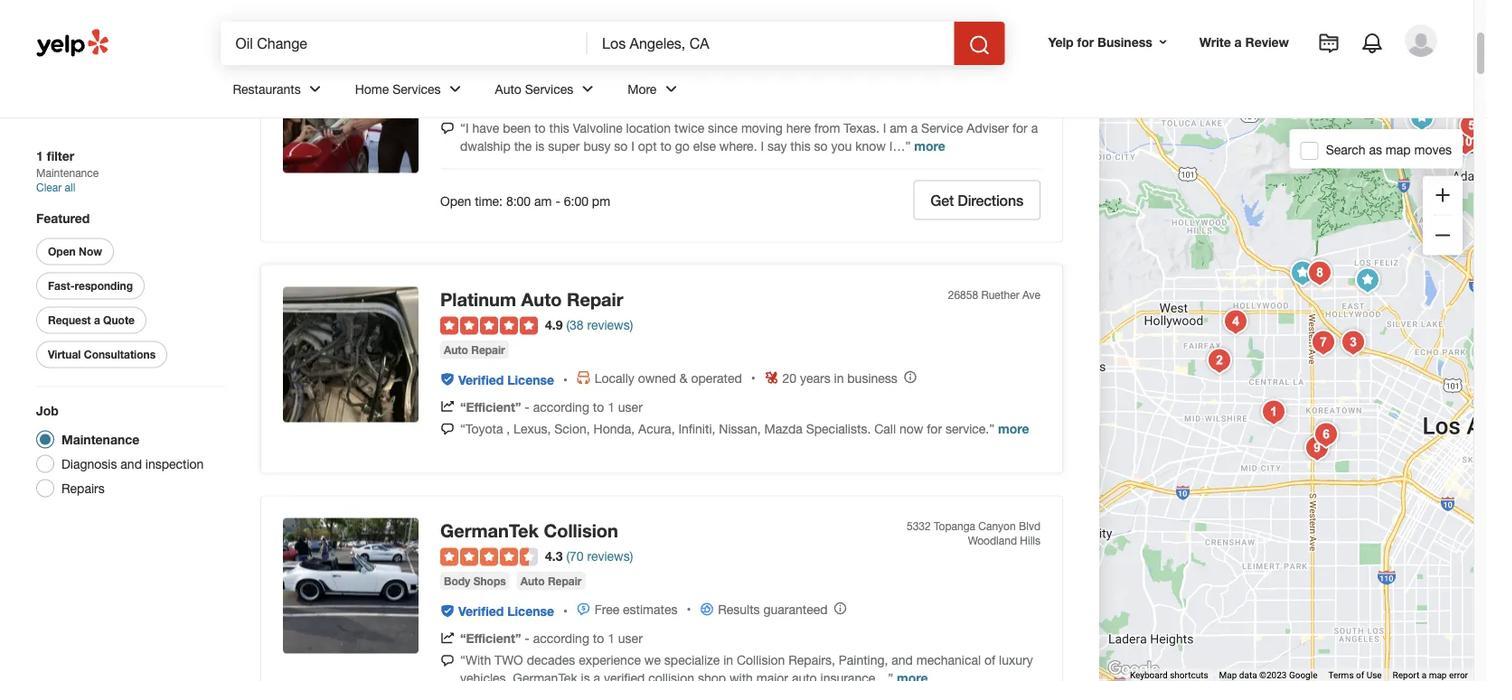 Task type: describe. For each thing, give the bounding box(es) containing it.
platinum auto repair link
[[440, 289, 623, 311]]

route
[[1003, 39, 1032, 51]]

body shops link
[[440, 572, 510, 590]]

body
[[444, 575, 470, 588]]

virtual consultations
[[48, 349, 156, 361]]

twice
[[675, 120, 705, 135]]

- up decades
[[525, 631, 530, 646]]

maintenance inside 'option group'
[[61, 432, 140, 447]]

0 horizontal spatial collision
[[544, 521, 618, 542]]

home services link
[[341, 65, 481, 118]]

1 vertical spatial of
[[1356, 671, 1365, 681]]

google image
[[1104, 658, 1164, 682]]

pacific auto body & paint image
[[1407, 131, 1443, 167]]

5332
[[907, 520, 931, 533]]

write a review
[[1200, 34, 1289, 49]]

hills
[[1020, 535, 1041, 548]]

services for auto services
[[525, 81, 573, 96]]

topanga
[[934, 520, 976, 533]]

"toyota
[[460, 421, 503, 436]]

0 vertical spatial valvoline instant oil change image
[[1302, 255, 1338, 292]]

glendale lube center image
[[1454, 108, 1487, 144]]

notifications image
[[1362, 33, 1383, 54]]

oil change stations button
[[440, 69, 550, 87]]

stations
[[504, 71, 547, 84]]

0 horizontal spatial i
[[631, 138, 635, 153]]

home services
[[355, 81, 441, 96]]

verified license button for germantek
[[458, 604, 554, 619]]

germantek inside "with two decades experience we specialize in collision repairs, painting, and mechanical of luxury vehicles. germantek is a verified collision shop with major auto insurance…"
[[513, 671, 577, 682]]

specialists.
[[806, 421, 871, 436]]

verified for germantek
[[458, 604, 504, 619]]

zoom out image
[[1432, 225, 1454, 246]]

blvd
[[1019, 520, 1041, 533]]

24 chevron down v2 image for auto services
[[577, 78, 599, 100]]

more link for platinum auto repair
[[998, 421, 1029, 436]]

vehicles.
[[460, 671, 509, 682]]

2 vertical spatial valvoline instant oil change image
[[1202, 343, 1238, 379]]

1 so from the left
[[614, 138, 628, 153]]

for inside yelp for business button
[[1077, 34, 1094, 49]]

1405 nw state route 7
[[926, 39, 1041, 51]]

repair for auto repair "button" to the top
[[471, 343, 505, 356]]

16 results guaranteed v2 image
[[700, 603, 714, 617]]

option group containing job
[[31, 402, 224, 503]]

0 vertical spatial valvoline
[[440, 39, 517, 61]]

16 locally owned v2 image
[[577, 371, 591, 385]]

map for a
[[1429, 671, 1447, 681]]

have
[[472, 120, 499, 135]]

ruether
[[981, 288, 1020, 301]]

locally
[[595, 371, 635, 385]]

0 horizontal spatial am
[[534, 193, 552, 208]]

infiniti,
[[679, 421, 716, 436]]

16 verified v2 image for platinum auto repair
[[440, 373, 455, 387]]

write
[[1200, 34, 1231, 49]]

super
[[548, 138, 580, 153]]

and inside "with two decades experience we specialize in collision repairs, painting, and mechanical of luxury vehicles. germantek is a verified collision shop with major auto insurance…"
[[892, 653, 913, 668]]

(70 reviews)
[[566, 549, 633, 564]]

as
[[1369, 142, 1382, 157]]

luxury
[[999, 653, 1033, 668]]

is inside "with two decades experience we specialize in collision repairs, painting, and mechanical of luxury vehicles. germantek is a verified collision shop with major auto insurance…"
[[581, 671, 590, 682]]

4.3
[[545, 549, 563, 564]]

16 trending v2 image for germantek
[[440, 631, 455, 646]]

germantek collision
[[440, 521, 618, 542]]

open time: 8:00 am - 6:00 pm
[[440, 193, 610, 208]]

24 chevron down v2 image for home services
[[444, 78, 466, 100]]

0 vertical spatial more
[[914, 138, 946, 153]]

search image
[[969, 34, 991, 56]]

more link for valvoline instant oil change
[[914, 138, 946, 153]]

business
[[1098, 34, 1153, 49]]

collision
[[648, 671, 694, 682]]

4.3 link
[[545, 547, 563, 564]]

keyboard shortcuts button
[[1130, 670, 1209, 682]]

write a review link
[[1192, 26, 1297, 58]]

services for home services
[[393, 81, 441, 96]]

verified license for germantek
[[458, 604, 554, 619]]

busy
[[584, 138, 611, 153]]

featured
[[36, 211, 90, 226]]

say
[[768, 138, 787, 153]]

yelp
[[1049, 34, 1074, 49]]

0 vertical spatial according
[[559, 98, 615, 113]]

10 minute oil & general mechanic image
[[1335, 325, 1372, 361]]

16 free estimates v2 image
[[577, 603, 591, 617]]

2 horizontal spatial i
[[883, 120, 886, 135]]

collision inside "with two decades experience we specialize in collision repairs, painting, and mechanical of luxury vehicles. germantek is a verified collision shop with major auto insurance…"
[[737, 653, 785, 668]]

is inside the '"i have been to this valvoline location twice since moving here from texas. i am a service adviser for a dwalship the is super busy so i opt to go else where. i say this so you know i…"'
[[535, 138, 545, 153]]

to left 2 on the top left
[[619, 98, 630, 113]]

restaurants link
[[218, 65, 341, 118]]

16 years in business v2 image
[[764, 371, 779, 385]]

glendale lube center image
[[1454, 108, 1487, 144]]

body shops button
[[440, 572, 510, 590]]

free
[[595, 602, 620, 617]]

hana auto service image
[[1306, 325, 1342, 361]]

reviews) for platinum auto repair
[[587, 317, 633, 332]]

mfast auto repair image
[[1350, 263, 1386, 299]]

results
[[718, 602, 760, 617]]

open now button
[[36, 238, 114, 265]]

scion,
[[554, 421, 590, 436]]

- left 6:00
[[556, 193, 560, 208]]

1 vertical spatial this
[[791, 138, 811, 153]]

terms of use link
[[1329, 671, 1382, 681]]

users
[[644, 98, 675, 113]]

"efficient" - according to 1 user for auto
[[460, 399, 643, 414]]

verified license for platinum
[[458, 372, 554, 387]]

location
[[626, 120, 671, 135]]

call
[[874, 421, 896, 436]]

open for open time: 8:00 am - 6:00 pm
[[440, 193, 471, 208]]

zoom in image
[[1432, 184, 1454, 206]]

oil inside button
[[444, 71, 458, 84]]

lexus,
[[514, 421, 551, 436]]

1 vertical spatial auto repair link
[[517, 572, 585, 590]]

featured group
[[33, 209, 224, 372]]

map region
[[872, 86, 1487, 682]]

estimates
[[623, 602, 678, 617]]

am inside the '"i have been to this valvoline location twice since moving here from texas. i am a service adviser for a dwalship the is super busy so i opt to go else where. i say this so you know i…"'
[[890, 120, 908, 135]]

results guaranteed
[[718, 602, 828, 617]]

0 vertical spatial this
[[549, 120, 570, 135]]

know
[[856, 138, 886, 153]]

a inside "link"
[[1235, 34, 1242, 49]]

2
[[633, 98, 641, 113]]

none field near
[[602, 33, 940, 53]]

of inside "with two decades experience we specialize in collision repairs, painting, and mechanical of luxury vehicles. germantek is a verified collision shop with major auto insurance…"
[[985, 653, 996, 668]]

painting,
[[839, 653, 888, 668]]

oil change stations link
[[440, 69, 550, 87]]

rdb la image
[[1285, 255, 1321, 292]]

1 vertical spatial valvoline instant oil change image
[[1218, 304, 1254, 340]]

4.9
[[545, 317, 563, 332]]

0 vertical spatial oil
[[586, 39, 610, 61]]

shops
[[473, 575, 506, 588]]

data
[[1239, 671, 1257, 681]]

insurance…"
[[821, 671, 893, 682]]

nw
[[953, 39, 971, 51]]

major
[[757, 671, 788, 682]]

service."
[[946, 421, 995, 436]]

state
[[974, 39, 1000, 51]]

user actions element
[[1034, 23, 1463, 134]]

inspection
[[145, 457, 204, 472]]

in inside "with two decades experience we specialize in collision repairs, painting, and mechanical of luxury vehicles. germantek is a verified collision shop with major auto insurance…"
[[723, 653, 733, 668]]

1 horizontal spatial in
[[834, 371, 844, 385]]

1 for germantek collision
[[608, 631, 615, 646]]

pm
[[592, 193, 610, 208]]

owned
[[638, 371, 676, 385]]

16 verified v2 image for germantek collision
[[440, 604, 455, 619]]

two
[[495, 653, 523, 668]]

26858 ruether ave
[[948, 288, 1041, 301]]

moves
[[1415, 142, 1452, 157]]

"efficient" - according to 1 user for collision
[[460, 631, 643, 646]]

1 horizontal spatial more
[[998, 421, 1029, 436]]

0 vertical spatial auto repair link
[[440, 341, 509, 359]]

ave
[[1023, 288, 1041, 301]]

1 filter maintenance clear all
[[36, 149, 99, 194]]

7
[[1035, 39, 1041, 51]]

with
[[730, 671, 753, 682]]

mechanical
[[917, 653, 981, 668]]

- up 'lexus,'
[[525, 399, 530, 414]]

hans  auto image
[[1308, 417, 1345, 453]]

- down auto services
[[550, 98, 555, 113]]

license for auto
[[507, 372, 554, 387]]

job
[[36, 403, 59, 418]]

adviser
[[967, 120, 1009, 135]]

2 so from the left
[[814, 138, 828, 153]]

directions
[[958, 192, 1024, 209]]



Task type: locate. For each thing, give the bounding box(es) containing it.
to up experience
[[593, 631, 604, 646]]

"efficient"
[[460, 399, 521, 414], [460, 631, 521, 646]]

monarch collision centers image
[[1404, 100, 1440, 136]]

1 vertical spatial am
[[534, 193, 552, 208]]

so down from
[[814, 138, 828, 153]]

consultations
[[84, 349, 156, 361]]

is right the
[[535, 138, 545, 153]]

change
[[615, 39, 681, 61], [461, 71, 501, 84]]

2 24 chevron down v2 image from the left
[[577, 78, 599, 100]]

reviews) for germantek collision
[[587, 549, 633, 564]]

1 vertical spatial verified
[[458, 604, 504, 619]]

"efficient" - according to 1 user up decades
[[460, 631, 643, 646]]

0 vertical spatial license
[[507, 372, 554, 387]]

2 16 trending v2 image from the top
[[440, 631, 455, 646]]

i…"
[[890, 138, 911, 153]]

clear all link
[[36, 181, 75, 194]]

user for germantek collision
[[618, 631, 643, 646]]

auto repair link down 4.9 star rating image
[[440, 341, 509, 359]]

map
[[1386, 142, 1411, 157], [1429, 671, 1447, 681]]

auto right shops
[[521, 575, 545, 588]]

been
[[503, 120, 531, 135]]

to up honda,
[[593, 399, 604, 414]]

3 16 speech v2 image from the top
[[440, 654, 455, 669]]

else
[[693, 138, 716, 153]]

0 vertical spatial "efficient" - according to 1 user
[[460, 399, 643, 414]]

germantek collision image
[[283, 519, 419, 654]]

"efficient" for germantek
[[460, 631, 521, 646]]

map right as
[[1386, 142, 1411, 157]]

where.
[[720, 138, 757, 153]]

license
[[507, 372, 554, 387], [507, 604, 554, 619]]

search as map moves
[[1326, 142, 1452, 157]]

this up super
[[549, 120, 570, 135]]

error
[[1449, 671, 1468, 681]]

1 inside 1 filter maintenance clear all
[[36, 149, 43, 164]]

1 verified license button from the top
[[458, 372, 554, 387]]

business categories element
[[218, 65, 1438, 118]]

24 chevron down v2 image
[[304, 78, 326, 100], [577, 78, 599, 100]]

auto
[[495, 81, 522, 96], [521, 289, 562, 311], [444, 343, 468, 356], [521, 575, 545, 588]]

16 speech v2 image left "i at the top left
[[440, 121, 455, 136]]

24 chevron down v2 image for restaurants
[[304, 78, 326, 100]]

repair down (70
[[548, 575, 582, 588]]

0 horizontal spatial change
[[461, 71, 501, 84]]

0 vertical spatial verified license button
[[458, 372, 554, 387]]

for inside the '"i have been to this valvoline location twice since moving here from texas. i am a service adviser for a dwalship the is super busy so i opt to go else where. i say this so you know i…"'
[[1013, 120, 1028, 135]]

1 horizontal spatial collision
[[737, 653, 785, 668]]

1 vertical spatial change
[[461, 71, 501, 84]]

1 vertical spatial map
[[1429, 671, 1447, 681]]

"efficient" - according to 1 user up 'lexus,'
[[460, 399, 643, 414]]

2 16 verified v2 image from the top
[[440, 604, 455, 619]]

verified for platinum
[[458, 372, 504, 387]]

valvoline instant oil change image
[[283, 37, 419, 173]]

license up decades
[[507, 604, 554, 619]]

0 horizontal spatial services
[[393, 81, 441, 96]]

0 horizontal spatial 24 chevron down v2 image
[[304, 78, 326, 100]]

so right busy
[[614, 138, 628, 153]]

this down here
[[791, 138, 811, 153]]

dwalship
[[460, 138, 511, 153]]

a right write
[[1235, 34, 1242, 49]]

repair for bottom auto repair "button"
[[548, 575, 582, 588]]

24 chevron down v2 image
[[444, 78, 466, 100], [660, 78, 682, 100]]

germantek down decades
[[513, 671, 577, 682]]

1 vertical spatial reviews)
[[587, 549, 633, 564]]

user up honda,
[[618, 399, 643, 414]]

license up 'lexus,'
[[507, 372, 554, 387]]

locally owned & operated
[[595, 371, 742, 385]]

0 vertical spatial maintenance
[[36, 167, 99, 179]]

auto repair for bottom auto repair "button"
[[521, 575, 582, 588]]

verified license down shops
[[458, 604, 554, 619]]

a inside button
[[94, 314, 100, 327]]

terms of use
[[1329, 671, 1382, 681]]

verified up "toyota
[[458, 372, 504, 387]]

license for collision
[[507, 604, 554, 619]]

"efficient" up "with
[[460, 631, 521, 646]]

16 verified v2 image down 4.9 star rating image
[[440, 373, 455, 387]]

2 "efficient" from the top
[[460, 631, 521, 646]]

am right 8:00
[[534, 193, 552, 208]]

germantek collision link
[[440, 521, 618, 542]]

4.9 link
[[545, 315, 563, 333]]

16 speech v2 image left "with
[[440, 654, 455, 669]]

repairs,
[[789, 653, 835, 668]]

auto up the 4.9 link on the left top of the page
[[521, 289, 562, 311]]

change up "professional"
[[461, 71, 501, 84]]

none field up business categories element at the top
[[602, 33, 940, 53]]

more link right "service.""
[[998, 421, 1029, 436]]

24 chevron down v2 image inside the 'restaurants' link
[[304, 78, 326, 100]]

shortcuts
[[1170, 671, 1209, 681]]

1 verified license from the top
[[458, 372, 554, 387]]

0 vertical spatial 16 trending v2 image
[[440, 400, 455, 414]]

valvoline up busy
[[573, 120, 623, 135]]

get directions
[[931, 192, 1024, 209]]

1 license from the top
[[507, 372, 554, 387]]

2 verified license from the top
[[458, 604, 554, 619]]

platinum auto repair
[[440, 289, 623, 311]]

0 horizontal spatial auto repair
[[444, 343, 505, 356]]

for right the adviser
[[1013, 120, 1028, 135]]

of left luxury on the bottom of page
[[985, 653, 996, 668]]

©2023
[[1260, 671, 1287, 681]]

texas.
[[844, 120, 880, 135]]

user down free estimates
[[618, 631, 643, 646]]

24 chevron down v2 image up "i at the top left
[[444, 78, 466, 100]]

1 vertical spatial more
[[998, 421, 1029, 436]]

1 16 trending v2 image from the top
[[440, 400, 455, 414]]

16 speech v2 image for germantek collision
[[440, 654, 455, 669]]

acura,
[[638, 421, 675, 436]]

16 speech v2 image for valvoline instant oil change
[[440, 121, 455, 136]]

more link down "service"
[[914, 138, 946, 153]]

oil change stations
[[444, 71, 547, 84]]

yelp for business button
[[1041, 26, 1178, 58]]

0 horizontal spatial oil
[[444, 71, 458, 84]]

0 horizontal spatial open
[[48, 245, 76, 258]]

0 vertical spatial "efficient"
[[460, 399, 521, 414]]

maintenance up diagnosis
[[61, 432, 140, 447]]

services up "professional" - according to 2 users
[[525, 81, 573, 96]]

auto repair for auto repair "button" to the top
[[444, 343, 505, 356]]

and right painting,
[[892, 653, 913, 668]]

more down "service"
[[914, 138, 946, 153]]

a
[[1235, 34, 1242, 49], [911, 120, 918, 135], [1031, 120, 1038, 135], [94, 314, 100, 327], [1422, 671, 1427, 681], [594, 671, 600, 682]]

Find text field
[[236, 33, 573, 53]]

option group
[[31, 402, 224, 503]]

1 left filter
[[36, 149, 43, 164]]

1 vertical spatial oil
[[444, 71, 458, 84]]

more
[[628, 81, 657, 96]]

1 vertical spatial open
[[48, 245, 76, 258]]

collision up (70
[[544, 521, 618, 542]]

2 vertical spatial according
[[533, 631, 589, 646]]

1 vertical spatial license
[[507, 604, 554, 619]]

0 vertical spatial verified
[[458, 372, 504, 387]]

0 vertical spatial collision
[[544, 521, 618, 542]]

request a quote
[[48, 314, 135, 327]]

2 verified license button from the top
[[458, 604, 554, 619]]

0 horizontal spatial so
[[614, 138, 628, 153]]

24 chevron down v2 image inside the home services link
[[444, 78, 466, 100]]

a down experience
[[594, 671, 600, 682]]

decades
[[527, 653, 575, 668]]

None field
[[236, 33, 573, 53], [602, 33, 940, 53]]

2 vertical spatial 1
[[608, 631, 615, 646]]

2 reviews) from the top
[[587, 549, 633, 564]]

valvoline instant oil change image
[[1302, 255, 1338, 292], [1218, 304, 1254, 340], [1202, 343, 1238, 379]]

"professional" - according to 2 users
[[460, 98, 675, 113]]

moving
[[741, 120, 783, 135]]

1 horizontal spatial of
[[1356, 671, 1365, 681]]

specialize
[[664, 653, 720, 668]]

1 horizontal spatial change
[[615, 39, 681, 61]]

germantek
[[440, 521, 539, 542], [513, 671, 577, 682]]

0 horizontal spatial is
[[535, 138, 545, 153]]

a left "service"
[[911, 120, 918, 135]]

24 chevron down v2 image inside more link
[[660, 78, 682, 100]]

1 reviews) from the top
[[587, 317, 633, 332]]

2 24 chevron down v2 image from the left
[[660, 78, 682, 100]]

1 verified from the top
[[458, 372, 504, 387]]

1 horizontal spatial for
[[1013, 120, 1028, 135]]

keyboard shortcuts
[[1130, 671, 1209, 681]]

0 vertical spatial change
[[615, 39, 681, 61]]

canyon
[[979, 520, 1016, 533]]

according up decades
[[533, 631, 589, 646]]

0 horizontal spatial in
[[723, 653, 733, 668]]

2 license from the top
[[507, 604, 554, 619]]

0 vertical spatial auto repair button
[[440, 341, 509, 359]]

1 horizontal spatial auto repair
[[521, 575, 582, 588]]

1 vertical spatial 16 verified v2 image
[[440, 604, 455, 619]]

1 vertical spatial auto repair button
[[517, 572, 585, 590]]

instant
[[522, 39, 581, 61]]

1 user from the top
[[618, 399, 643, 414]]

germantek up 4.3 star rating image
[[440, 521, 539, 542]]

2 user from the top
[[618, 631, 643, 646]]

4.9 star rating image
[[440, 317, 538, 335]]

reviews) right (38 on the top left of the page
[[587, 317, 633, 332]]

1 horizontal spatial this
[[791, 138, 811, 153]]

auto up "professional"
[[495, 81, 522, 96]]

woodland
[[968, 535, 1017, 548]]

according for auto
[[533, 399, 589, 414]]

auto services
[[495, 81, 573, 96]]

j&s onestop auto repair image
[[1256, 395, 1292, 431]]

0 vertical spatial more link
[[914, 138, 946, 153]]

map for as
[[1386, 142, 1411, 157]]

platinum auto repair image
[[283, 287, 419, 423]]

1 none field from the left
[[236, 33, 573, 53]]

1 "efficient" - according to 1 user from the top
[[460, 399, 643, 414]]

open left time:
[[440, 193, 471, 208]]

more right "service.""
[[998, 421, 1029, 436]]

verified license
[[458, 372, 554, 387], [458, 604, 554, 619]]

2 none field from the left
[[602, 33, 940, 53]]

24 chevron down v2 image down valvoline instant oil change
[[577, 78, 599, 100]]

1 vertical spatial user
[[618, 631, 643, 646]]

verified license button up ,
[[458, 372, 554, 387]]

2 16 speech v2 image from the top
[[440, 422, 455, 437]]

in right years
[[834, 371, 844, 385]]

1 vertical spatial verified license
[[458, 604, 554, 619]]

1 vertical spatial is
[[581, 671, 590, 682]]

0 horizontal spatial this
[[549, 120, 570, 135]]

auto repair link
[[440, 341, 509, 359], [517, 572, 585, 590]]

1 vertical spatial "efficient"
[[460, 631, 521, 646]]

repair down 4.9 star rating image
[[471, 343, 505, 356]]

info icon image
[[903, 370, 918, 385], [903, 370, 918, 385], [833, 602, 848, 616], [833, 602, 848, 616]]

1 services from the left
[[393, 81, 441, 96]]

1 horizontal spatial am
[[890, 120, 908, 135]]

verified license button for platinum
[[458, 372, 554, 387]]

0 horizontal spatial more
[[914, 138, 946, 153]]

i up 'know'
[[883, 120, 886, 135]]

repair up '(38 reviews)' 'link'
[[567, 289, 623, 311]]

virtual consultations button
[[36, 341, 167, 368]]

0 vertical spatial germantek
[[440, 521, 539, 542]]

1 vertical spatial "efficient" - according to 1 user
[[460, 631, 643, 646]]

map
[[1219, 671, 1237, 681]]

0 vertical spatial is
[[535, 138, 545, 153]]

16 trending v2 image
[[440, 400, 455, 414], [440, 631, 455, 646]]

maintenance up all
[[36, 167, 99, 179]]

young's auto repair image
[[1299, 431, 1335, 467]]

auto repair link down the 4.3 on the bottom left
[[517, 572, 585, 590]]

open now
[[48, 245, 102, 258]]

1 horizontal spatial i
[[761, 138, 764, 153]]

(70 reviews) link
[[566, 547, 633, 564]]

more
[[914, 138, 946, 153], [998, 421, 1029, 436]]

0 horizontal spatial 24 chevron down v2 image
[[444, 78, 466, 100]]

auto repair button down the 4.3 on the bottom left
[[517, 572, 585, 590]]

0 vertical spatial verified license
[[458, 372, 554, 387]]

16 speech v2 image
[[440, 121, 455, 136], [440, 422, 455, 437], [440, 654, 455, 669]]

1 horizontal spatial none field
[[602, 33, 940, 53]]

1 vertical spatial repair
[[471, 343, 505, 356]]

1 up experience
[[608, 631, 615, 646]]

2 services from the left
[[525, 81, 573, 96]]

auto repair down 4.9 star rating image
[[444, 343, 505, 356]]

"with two decades experience we specialize in collision repairs, painting, and mechanical of luxury vehicles. germantek is a verified collision shop with major auto insurance…"
[[460, 653, 1033, 682]]

map left error
[[1429, 671, 1447, 681]]

we
[[645, 653, 661, 668]]

0 vertical spatial repair
[[567, 289, 623, 311]]

1 horizontal spatial services
[[525, 81, 573, 96]]

services right home
[[393, 81, 441, 96]]

1 vertical spatial 1
[[608, 399, 615, 414]]

according up busy
[[559, 98, 615, 113]]

(38 reviews)
[[566, 317, 633, 332]]

1 horizontal spatial 24 chevron down v2 image
[[660, 78, 682, 100]]

experience
[[579, 653, 641, 668]]

reviews) right (70
[[587, 549, 633, 564]]

verified license button
[[458, 372, 554, 387], [458, 604, 554, 619]]

1 vertical spatial 16 trending v2 image
[[440, 631, 455, 646]]

none field 'find'
[[236, 33, 573, 53]]

reviews) inside 'link'
[[587, 317, 633, 332]]

fast-
[[48, 280, 75, 293]]

1 "efficient" from the top
[[460, 399, 521, 414]]

am up i…" at the top right of page
[[890, 120, 908, 135]]

in up with
[[723, 653, 733, 668]]

to left go
[[660, 138, 672, 153]]

open inside button
[[48, 245, 76, 258]]

use
[[1367, 671, 1382, 681]]

1 24 chevron down v2 image from the left
[[304, 78, 326, 100]]

user for platinum auto repair
[[618, 399, 643, 414]]

16 speech v2 image left "toyota
[[440, 422, 455, 437]]

0 vertical spatial 1
[[36, 149, 43, 164]]

of left use
[[1356, 671, 1365, 681]]

1 vertical spatial more link
[[998, 421, 1029, 436]]

1 for platinum auto repair
[[608, 399, 615, 414]]

8:00
[[506, 193, 531, 208]]

2 vertical spatial 16 speech v2 image
[[440, 654, 455, 669]]

is
[[535, 138, 545, 153], [581, 671, 590, 682]]

0 vertical spatial of
[[985, 653, 996, 668]]

24 chevron down v2 image inside auto services link
[[577, 78, 599, 100]]

0 vertical spatial and
[[121, 457, 142, 472]]

0 vertical spatial user
[[618, 399, 643, 414]]

1 horizontal spatial so
[[814, 138, 828, 153]]

and
[[121, 457, 142, 472], [892, 653, 913, 668]]

years
[[800, 371, 831, 385]]

according for collision
[[533, 631, 589, 646]]

open
[[440, 193, 471, 208], [48, 245, 76, 258]]

operated
[[691, 371, 742, 385]]

1 vertical spatial maintenance
[[61, 432, 140, 447]]

0 horizontal spatial more link
[[914, 138, 946, 153]]

for right now
[[927, 421, 942, 436]]

16 verified v2 image down body
[[440, 604, 455, 619]]

(38 reviews) link
[[566, 315, 633, 333]]

restaurants
[[233, 81, 301, 96]]

according up scion,
[[533, 399, 589, 414]]

24 chevron down v2 image for more
[[660, 78, 682, 100]]

greg r. image
[[1405, 24, 1438, 57]]

filter
[[47, 149, 74, 164]]

a inside "with two decades experience we specialize in collision repairs, painting, and mechanical of luxury vehicles. germantek is a verified collision shop with major auto insurance…"
[[594, 671, 600, 682]]

Near text field
[[602, 33, 940, 53]]

is down experience
[[581, 671, 590, 682]]

j&e complete auto service image
[[1448, 124, 1484, 160]]

2 verified from the top
[[458, 604, 504, 619]]

verified license button down shops
[[458, 604, 554, 619]]

repairs
[[61, 481, 105, 496]]

a right report
[[1422, 671, 1427, 681]]

0 horizontal spatial auto repair link
[[440, 341, 509, 359]]

verified license up ,
[[458, 372, 554, 387]]

honda,
[[594, 421, 635, 436]]

0 vertical spatial reviews)
[[587, 317, 633, 332]]

group
[[1423, 176, 1463, 255]]

i left opt
[[631, 138, 635, 153]]

0 vertical spatial am
[[890, 120, 908, 135]]

so
[[614, 138, 628, 153], [814, 138, 828, 153]]

auto down 4.9 star rating image
[[444, 343, 468, 356]]

request a quote button
[[36, 307, 146, 334]]

oil
[[586, 39, 610, 61], [444, 71, 458, 84]]

"i
[[460, 120, 469, 135]]

1 24 chevron down v2 image from the left
[[444, 78, 466, 100]]

1 horizontal spatial is
[[581, 671, 590, 682]]

0 horizontal spatial of
[[985, 653, 996, 668]]

valvoline inside the '"i have been to this valvoline location twice since moving here from texas. i am a service adviser for a dwalship the is super busy so i opt to go else where. i say this so you know i…"'
[[573, 120, 623, 135]]

2 vertical spatial for
[[927, 421, 942, 436]]

0 horizontal spatial auto repair button
[[440, 341, 509, 359]]

"efficient" for platinum
[[460, 399, 521, 414]]

24 chevron down v2 image right restaurants
[[304, 78, 326, 100]]

1 horizontal spatial auto repair button
[[517, 572, 585, 590]]

projects image
[[1318, 33, 1340, 54]]

1 vertical spatial valvoline
[[573, 120, 623, 135]]

body shops
[[444, 575, 506, 588]]

change up 'more'
[[615, 39, 681, 61]]

open for open now
[[48, 245, 76, 258]]

clear
[[36, 181, 62, 194]]

to right been
[[535, 120, 546, 135]]

verified
[[604, 671, 645, 682]]

reviews)
[[587, 317, 633, 332], [587, 549, 633, 564]]

1 16 verified v2 image from the top
[[440, 373, 455, 387]]

1 vertical spatial verified license button
[[458, 604, 554, 619]]

24 chevron down v2 image right 'more'
[[660, 78, 682, 100]]

1 vertical spatial collision
[[737, 653, 785, 668]]

16 chevron down v2 image
[[1156, 35, 1171, 49]]

1 vertical spatial 16 speech v2 image
[[440, 422, 455, 437]]

None search field
[[221, 22, 1009, 65]]

a right the adviser
[[1031, 120, 1038, 135]]

1 horizontal spatial valvoline
[[573, 120, 623, 135]]

1 horizontal spatial oil
[[586, 39, 610, 61]]

auto inside auto services link
[[495, 81, 522, 96]]

change inside button
[[461, 71, 501, 84]]

16 verified v2 image
[[440, 373, 455, 387], [440, 604, 455, 619]]

4.3 star rating image
[[440, 548, 538, 567]]

2 "efficient" - according to 1 user from the top
[[460, 631, 643, 646]]

now
[[79, 245, 102, 258]]

1 vertical spatial and
[[892, 653, 913, 668]]

5332 topanga canyon blvd woodland hills
[[907, 520, 1041, 548]]

for right yelp
[[1077, 34, 1094, 49]]

0 vertical spatial open
[[440, 193, 471, 208]]

16 trending v2 image for platinum
[[440, 400, 455, 414]]

(70
[[566, 549, 584, 564]]

none field up home services
[[236, 33, 573, 53]]

report
[[1393, 671, 1420, 681]]

valvoline up the oil change stations button
[[440, 39, 517, 61]]

1405
[[926, 39, 950, 51]]

open left the now on the top left of the page
[[48, 245, 76, 258]]

i left say
[[761, 138, 764, 153]]

16 speech v2 image for platinum auto repair
[[440, 422, 455, 437]]

0 vertical spatial 16 verified v2 image
[[440, 373, 455, 387]]

auto repair button down 4.9 star rating image
[[440, 341, 509, 359]]

"efficient" up "toyota
[[460, 399, 521, 414]]

now
[[900, 421, 923, 436]]

and right diagnosis
[[121, 457, 142, 472]]

verified down body shops button
[[458, 604, 504, 619]]

a left quote
[[94, 314, 100, 327]]

0 horizontal spatial and
[[121, 457, 142, 472]]

1 horizontal spatial and
[[892, 653, 913, 668]]

1 16 speech v2 image from the top
[[440, 121, 455, 136]]

1 vertical spatial in
[[723, 653, 733, 668]]

collision up major on the bottom right of page
[[737, 653, 785, 668]]

1 vertical spatial auto repair
[[521, 575, 582, 588]]

auto repair down the 4.3 on the bottom left
[[521, 575, 582, 588]]

0 horizontal spatial for
[[927, 421, 942, 436]]



Task type: vqa. For each thing, say whether or not it's contained in the screenshot.
'the' to the middle
no



